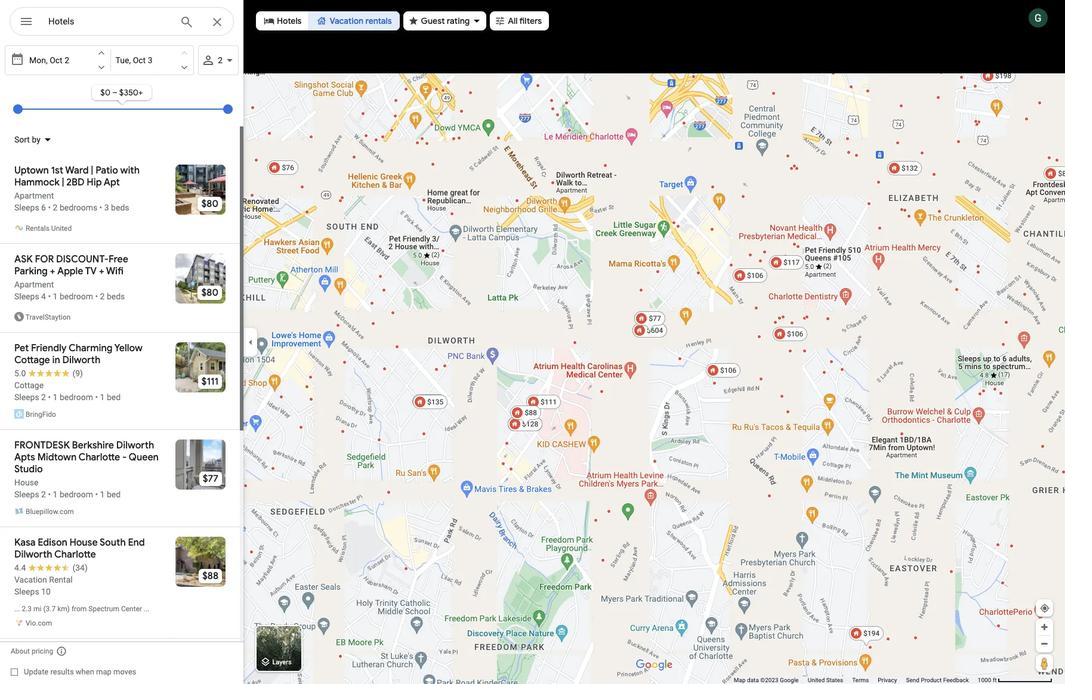 Task type: vqa. For each thing, say whether or not it's contained in the screenshot.
United States at bottom right
yes



Task type: describe. For each thing, give the bounding box(es) containing it.
terms
[[853, 678, 869, 684]]

none field inside hotels field
[[48, 14, 170, 29]]

hotels
[[277, 16, 302, 26]]

map
[[734, 678, 746, 684]]

show street view coverage image
[[1036, 655, 1054, 673]]

guest
[[421, 16, 445, 26]]

$0 – $350+
[[100, 87, 143, 98]]

privacy
[[878, 678, 898, 684]]

results
[[50, 668, 74, 677]]

send product feedback button
[[907, 677, 969, 685]]


[[19, 13, 33, 30]]

monday, october 2 to tuesday, october 3 group
[[5, 45, 194, 75]]

when
[[76, 668, 94, 677]]

Hotels radio
[[256, 11, 309, 30]]

Vacation rentals radio
[[309, 11, 400, 30]]

send product feedback
[[907, 678, 969, 684]]

tue,
[[116, 56, 131, 65]]

oct for 3
[[133, 56, 146, 65]]

all filters
[[508, 16, 542, 26]]

2 inside group
[[65, 56, 69, 65]]

footer inside google maps 'element'
[[734, 677, 978, 685]]

Update results when map moves checkbox
[[11, 665, 136, 680]]

vacation rentals
[[330, 16, 392, 26]]

states
[[827, 678, 844, 684]]

2 button
[[198, 45, 239, 75]]

1000
[[978, 678, 992, 684]]

–
[[112, 87, 117, 98]]

toggle lodging type option group
[[256, 11, 400, 30]]

feedback
[[944, 678, 969, 684]]

rentals
[[366, 16, 392, 26]]

tue, oct 3
[[116, 56, 153, 65]]

google
[[780, 678, 799, 684]]

$350+
[[119, 87, 143, 98]]

update
[[24, 668, 49, 677]]

map
[[96, 668, 112, 677]]

ft
[[993, 678, 997, 684]]

product
[[921, 678, 942, 684]]

united states
[[808, 678, 844, 684]]

united
[[808, 678, 825, 684]]

all filters button
[[490, 8, 549, 34]]

zoom in image
[[1041, 623, 1050, 632]]

mon,
[[29, 56, 48, 65]]

$0
[[100, 87, 110, 98]]

guest rating
[[421, 16, 470, 26]]

price per night region
[[5, 75, 239, 127]]

layers
[[273, 659, 292, 667]]

sort by button
[[7, 127, 57, 153]]

all
[[508, 16, 518, 26]]

collapse side panel image
[[244, 336, 257, 349]]

1000 ft button
[[978, 678, 1053, 684]]

united states button
[[808, 677, 844, 685]]



Task type: locate. For each thing, give the bounding box(es) containing it.
data
[[747, 678, 759, 684]]

2 inside 'popup button'
[[218, 56, 223, 65]]

sort by
[[14, 135, 40, 144]]

0 horizontal spatial oct
[[50, 56, 62, 65]]

2 right set check out one day earlier icon
[[218, 56, 223, 65]]

update results when map moves
[[24, 668, 136, 677]]

 button
[[10, 7, 43, 38]]

map data ©2023 google
[[734, 678, 799, 684]]

vacation
[[330, 16, 364, 26]]

1 oct from the left
[[50, 56, 62, 65]]

moves
[[113, 668, 136, 677]]

0 horizontal spatial 2
[[65, 56, 69, 65]]

filters
[[520, 16, 542, 26]]

zoom out image
[[1041, 640, 1050, 649]]

 search field
[[10, 7, 234, 38]]

2 right the mon,
[[65, 56, 69, 65]]

1 horizontal spatial oct
[[133, 56, 146, 65]]

set check in one day later image
[[96, 62, 107, 73]]

about pricing
[[11, 648, 53, 656]]

pricing
[[32, 648, 53, 656]]

2
[[65, 56, 69, 65], [218, 56, 223, 65]]

rating
[[447, 16, 470, 26]]

mon, oct 2
[[29, 56, 69, 65]]

about pricing image
[[56, 647, 67, 657]]

None field
[[48, 14, 170, 29]]

by
[[32, 135, 40, 144]]

1000 ft
[[978, 678, 997, 684]]

show your location image
[[1040, 604, 1051, 614]]

oct right the mon,
[[50, 56, 62, 65]]

set check out one day later image
[[179, 62, 190, 73]]

set check out one day earlier image
[[179, 48, 190, 59]]

about
[[11, 648, 30, 656]]

oct
[[50, 56, 62, 65], [133, 56, 146, 65]]

terms button
[[853, 677, 869, 685]]

2 oct from the left
[[133, 56, 146, 65]]

1 2 from the left
[[65, 56, 69, 65]]

results for hotels feed
[[0, 127, 244, 685]]

$0 – $350+ main content
[[0, 43, 244, 685]]

google maps element
[[0, 0, 1066, 685]]

privacy button
[[878, 677, 898, 685]]

footer containing map data ©2023 google
[[734, 677, 978, 685]]

google account: greg robinson  
(robinsongreg175@gmail.com) image
[[1029, 8, 1048, 27]]

3
[[148, 56, 153, 65]]

guest rating button
[[403, 8, 487, 34]]

sort
[[14, 135, 30, 144]]

2 2 from the left
[[218, 56, 223, 65]]

footer
[[734, 677, 978, 685]]

Hotels field
[[10, 7, 234, 36]]

1 horizontal spatial 2
[[218, 56, 223, 65]]

oct for 2
[[50, 56, 62, 65]]

oct left 3
[[133, 56, 146, 65]]

set check in one day earlier image
[[96, 48, 107, 59]]

©2023
[[761, 678, 779, 684]]

send
[[907, 678, 920, 684]]



